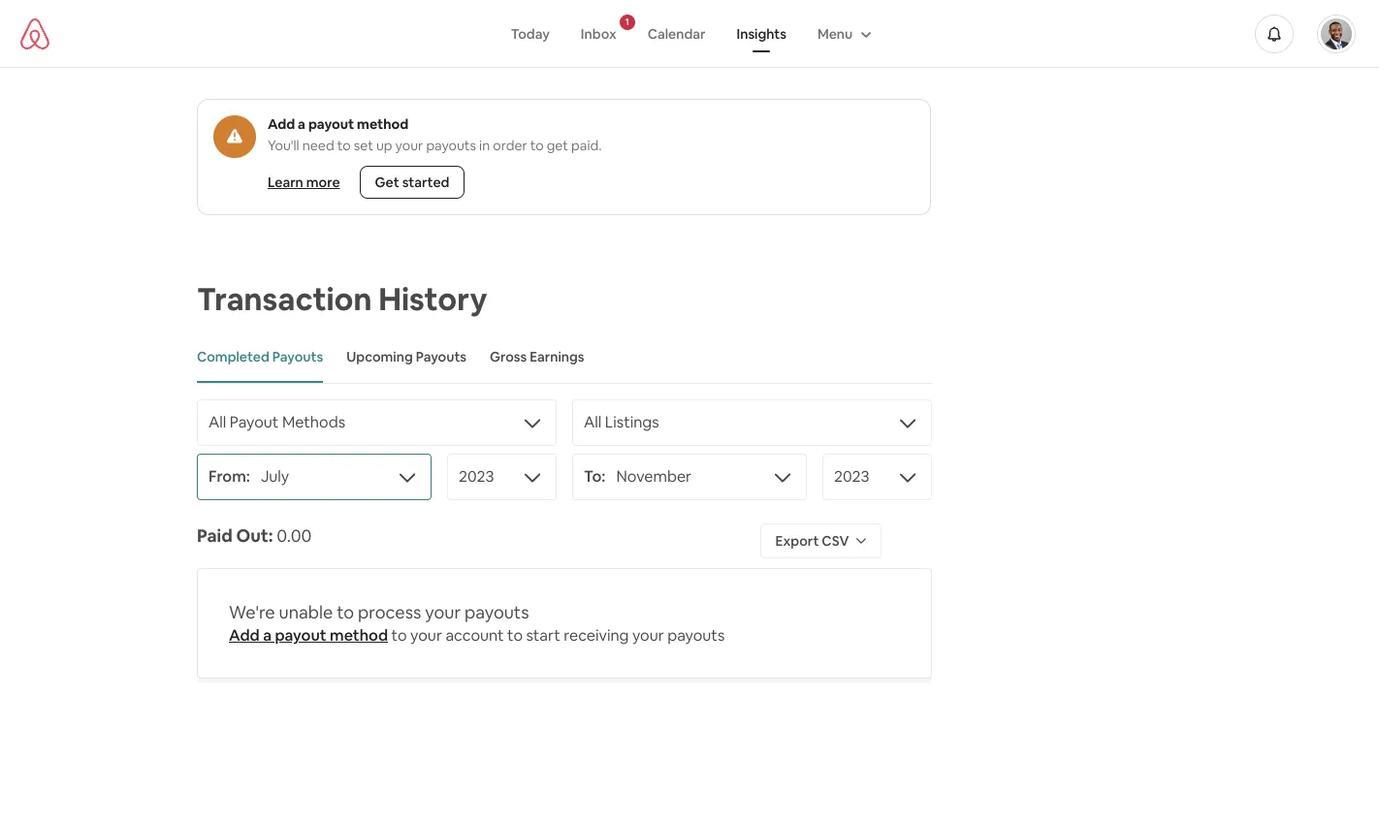 Task type: describe. For each thing, give the bounding box(es) containing it.
1 vertical spatial payouts
[[465, 601, 529, 624]]

inbox 1 calendar
[[581, 15, 706, 42]]

paid
[[197, 525, 232, 547]]

get started link
[[359, 166, 465, 199]]

out
[[236, 525, 268, 547]]

we're unable to process your payouts add a payout method to your account to start receiving your payouts
[[229, 601, 725, 646]]

get
[[547, 137, 568, 154]]

menu button
[[802, 15, 884, 52]]

order
[[493, 137, 527, 154]]

gross
[[490, 348, 527, 366]]

export
[[775, 532, 819, 550]]

upcoming payouts
[[346, 348, 467, 366]]

payouts inside "add a payout method you'll need to set up your payouts in order to get paid."
[[426, 137, 476, 154]]

add a payout method you'll need to set up your payouts in order to get paid.
[[268, 115, 602, 154]]

today
[[511, 25, 550, 42]]

upcoming payouts button
[[346, 333, 467, 383]]

earnings
[[530, 348, 584, 366]]

tab list containing completed payouts
[[197, 333, 932, 384]]

paid out : 0.00
[[197, 525, 312, 547]]

calendar link
[[632, 15, 721, 52]]

your up account
[[425, 601, 461, 624]]

get started
[[375, 174, 449, 191]]

insights
[[737, 25, 786, 42]]

started
[[402, 174, 449, 191]]

completed payouts
[[197, 348, 323, 366]]

we're
[[229, 601, 275, 624]]

your right receiving
[[632, 626, 664, 646]]

csv
[[822, 532, 849, 550]]

process
[[358, 601, 421, 624]]

completed
[[197, 348, 269, 366]]

upcoming
[[346, 348, 413, 366]]

:
[[268, 525, 273, 547]]

main navigation menu image
[[1321, 18, 1352, 49]]

method inside we're unable to process your payouts add a payout method to your account to start receiving your payouts
[[330, 626, 388, 646]]

need
[[302, 137, 334, 154]]

start
[[526, 626, 560, 646]]

set
[[354, 137, 373, 154]]

account
[[446, 626, 504, 646]]

paid.
[[571, 137, 602, 154]]

up
[[376, 137, 392, 154]]

insights link
[[721, 15, 802, 52]]

payouts for upcoming payouts
[[416, 348, 467, 366]]

gross earnings
[[490, 348, 584, 366]]

2 vertical spatial payouts
[[668, 626, 725, 646]]

you'll
[[268, 137, 299, 154]]

method inside "add a payout method you'll need to set up your payouts in order to get paid."
[[357, 115, 409, 133]]

payouts for completed payouts
[[272, 348, 323, 366]]



Task type: locate. For each thing, give the bounding box(es) containing it.
add a payout method link
[[229, 626, 388, 646]]

payout up need
[[308, 115, 354, 133]]

transaction history
[[197, 279, 487, 319]]

payout inside "add a payout method you'll need to set up your payouts in order to get paid."
[[308, 115, 354, 133]]

menu
[[818, 25, 853, 42]]

a down we're
[[263, 626, 272, 646]]

method down 'process'
[[330, 626, 388, 646]]

to
[[337, 137, 351, 154], [530, 137, 544, 154], [337, 601, 354, 624], [391, 626, 407, 646], [507, 626, 523, 646]]

unable
[[279, 601, 333, 624]]

payout
[[308, 115, 354, 133], [275, 626, 326, 646]]

learn
[[268, 174, 303, 191]]

your right up on the left top of the page
[[395, 137, 423, 154]]

add up you'll
[[268, 115, 295, 133]]

1 horizontal spatial payouts
[[416, 348, 467, 366]]

0 horizontal spatial add
[[229, 626, 260, 646]]

0 vertical spatial add
[[268, 115, 295, 133]]

a
[[298, 115, 305, 133], [263, 626, 272, 646]]

group
[[197, 99, 931, 215]]

in
[[479, 137, 490, 154]]

transaction
[[197, 279, 372, 319]]

your inside "add a payout method you'll need to set up your payouts in order to get paid."
[[395, 137, 423, 154]]

your down 'process'
[[410, 626, 442, 646]]

0 horizontal spatial a
[[263, 626, 272, 646]]

payout down unable
[[275, 626, 326, 646]]

learn more link
[[260, 166, 348, 199]]

1 vertical spatial add
[[229, 626, 260, 646]]

method
[[357, 115, 409, 133], [330, 626, 388, 646]]

add inside "add a payout method you'll need to set up your payouts in order to get paid."
[[268, 115, 295, 133]]

1 horizontal spatial add
[[268, 115, 295, 133]]

add down we're
[[229, 626, 260, 646]]

a up need
[[298, 115, 305, 133]]

0 vertical spatial payout
[[308, 115, 354, 133]]

payouts
[[426, 137, 476, 154], [465, 601, 529, 624], [668, 626, 725, 646]]

to left start
[[507, 626, 523, 646]]

payouts inside button
[[416, 348, 467, 366]]

add
[[268, 115, 295, 133], [229, 626, 260, 646]]

1 payouts from the left
[[272, 348, 323, 366]]

payouts
[[272, 348, 323, 366], [416, 348, 467, 366]]

0 horizontal spatial payouts
[[272, 348, 323, 366]]

0 vertical spatial a
[[298, 115, 305, 133]]

to left set
[[337, 137, 351, 154]]

to right unable
[[337, 601, 354, 624]]

more
[[306, 174, 340, 191]]

inbox
[[581, 25, 617, 42]]

your
[[395, 137, 423, 154], [425, 601, 461, 624], [410, 626, 442, 646], [632, 626, 664, 646]]

0 vertical spatial method
[[357, 115, 409, 133]]

today link
[[495, 15, 565, 52]]

to:
[[584, 467, 606, 487]]

add inside we're unable to process your payouts add a payout method to your account to start receiving your payouts
[[229, 626, 260, 646]]

learn more
[[268, 174, 340, 191]]

1 horizontal spatial a
[[298, 115, 305, 133]]

1 vertical spatial payout
[[275, 626, 326, 646]]

gross earnings button
[[490, 333, 584, 383]]

payouts down history
[[416, 348, 467, 366]]

completed payouts button
[[197, 333, 323, 383]]

receiving
[[564, 626, 629, 646]]

payouts inside 'button'
[[272, 348, 323, 366]]

from:
[[209, 467, 250, 487]]

to left the get
[[530, 137, 544, 154]]

payout inside we're unable to process your payouts add a payout method to your account to start receiving your payouts
[[275, 626, 326, 646]]

0.00
[[277, 525, 312, 547]]

to down 'process'
[[391, 626, 407, 646]]

history
[[378, 279, 487, 319]]

1
[[625, 15, 629, 28]]

group containing add a payout method
[[197, 99, 931, 215]]

tab list
[[197, 333, 932, 384]]

1 vertical spatial method
[[330, 626, 388, 646]]

a inside "add a payout method you'll need to set up your payouts in order to get paid."
[[298, 115, 305, 133]]

2 payouts from the left
[[416, 348, 467, 366]]

calendar
[[648, 25, 706, 42]]

payouts down transaction
[[272, 348, 323, 366]]

a inside we're unable to process your payouts add a payout method to your account to start receiving your payouts
[[263, 626, 272, 646]]

export csv button
[[760, 524, 882, 559]]

get
[[375, 174, 399, 191]]

0 vertical spatial payouts
[[426, 137, 476, 154]]

export csv
[[775, 532, 849, 550]]

method up up on the left top of the page
[[357, 115, 409, 133]]

1 vertical spatial a
[[263, 626, 272, 646]]



Task type: vqa. For each thing, say whether or not it's contained in the screenshot.
the 1
yes



